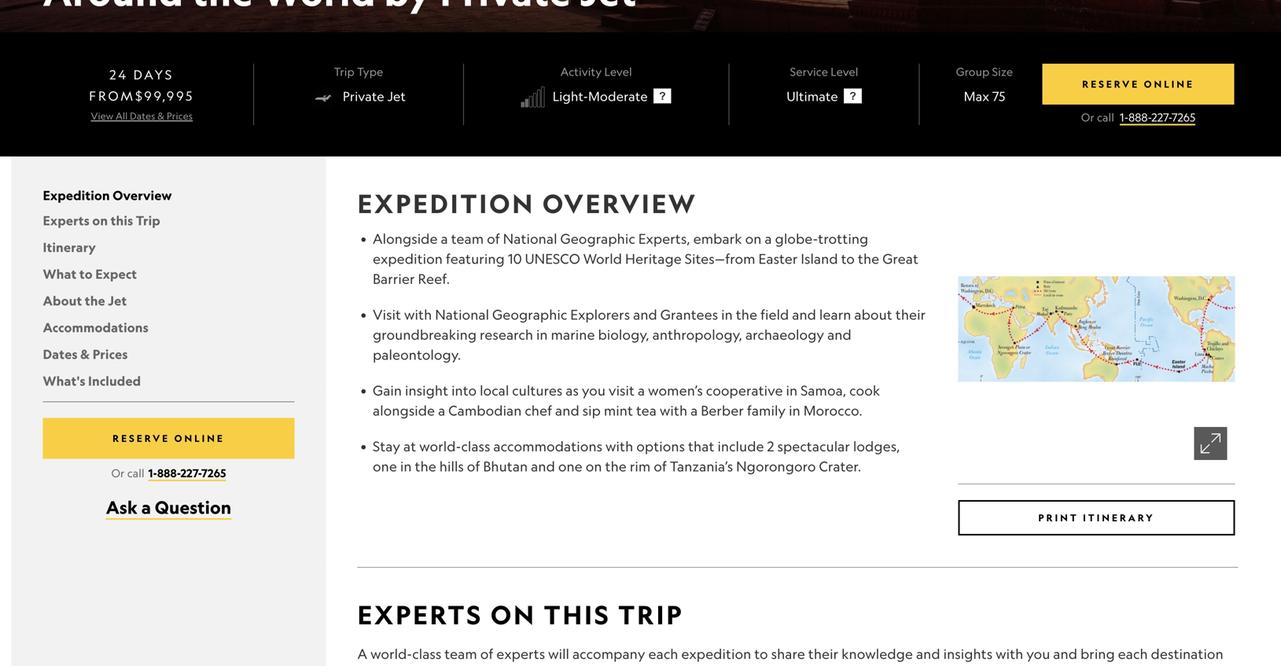 Task type: locate. For each thing, give the bounding box(es) containing it.
0 vertical spatial reserve online
[[1082, 78, 1195, 90]]

888- for the topmost reserve online 'link'
[[1129, 110, 1152, 124]]

expedition inside "alongside a team of national geographic experts, embark on a globe-trotting expedition featuring 10 unesco world heritage sites—from easter island to the great barrier reef."
[[373, 250, 443, 267]]

0 horizontal spatial you
[[582, 382, 606, 399]]

888- for the leftmost reserve online 'link'
[[157, 466, 180, 480]]

the left great
[[858, 250, 880, 267]]

1 horizontal spatial call
[[1097, 110, 1114, 124]]

world- up life.
[[371, 646, 412, 662]]

level up moderate
[[604, 65, 632, 78]]

0 horizontal spatial 7265
[[201, 466, 226, 480]]

reserve for the leftmost reserve online 'link'
[[113, 433, 170, 444]]

learn
[[820, 306, 851, 323]]

1 horizontal spatial trip
[[334, 65, 355, 78]]

reef.
[[418, 271, 450, 287]]

national up groundbreaking
[[435, 306, 489, 323]]

1 horizontal spatial 1-888-227-7265 link
[[1120, 110, 1196, 125]]

reserve for the topmost reserve online 'link'
[[1082, 78, 1140, 90]]

their inside 'visit with national geographic explorers and grantees in the field and learn about their groundbreaking research in marine biology, anthropology, archaeology and paleontology.'
[[896, 306, 926, 323]]

0 horizontal spatial level
[[604, 65, 632, 78]]

about
[[855, 306, 893, 323]]

world- inside a world-class team of experts will accompany each expedition to share their knowledge and insights with you and bring each destination to life. the experts featured below will accompany the departure noted.
[[371, 646, 412, 662]]

1 horizontal spatial one
[[558, 458, 583, 475]]

expedition overview up 10
[[357, 188, 697, 219]]

experts
[[43, 212, 90, 228], [357, 599, 483, 631]]

geographic up world
[[560, 230, 635, 247]]

samoa,
[[801, 382, 846, 399]]

private jet
[[343, 88, 406, 104]]

7265 for the leftmost reserve online 'link'
[[201, 466, 226, 480]]

expedition up alongside
[[357, 188, 535, 219]]

this up "below"
[[544, 599, 611, 631]]

with right insights on the bottom right
[[996, 646, 1024, 662]]

or call 1-888-227-7265
[[1081, 110, 1196, 124], [111, 466, 226, 480]]

experts up 'featured' at the left bottom
[[497, 646, 545, 662]]

on left rim
[[586, 458, 602, 475]]

itinerary right print
[[1083, 512, 1155, 524]]

1 horizontal spatial 7265
[[1172, 110, 1196, 124]]

with inside stay at world-class accommodations with options that include 2 spectacular lodges, one in the hills of bhutan and one on the rim of tanzania's ngorongoro crater.
[[606, 438, 633, 455]]

dates
[[130, 110, 155, 121], [43, 346, 78, 362]]

a
[[357, 646, 367, 662]]

0 horizontal spatial ?
[[659, 90, 666, 102]]

1 vertical spatial experts
[[428, 666, 477, 666]]

the inside 'visit with national geographic explorers and grantees in the field and learn about their groundbreaking research in marine biology, anthropology, archaeology and paleontology.'
[[736, 306, 758, 323]]

in inside stay at world-class accommodations with options that include 2 spectacular lodges, one in the hills of bhutan and one on the rim of tanzania's ngorongoro crater.
[[400, 458, 412, 475]]

0 vertical spatial 7265
[[1172, 110, 1196, 124]]

1 vertical spatial geographic
[[492, 306, 567, 323]]

insights
[[944, 646, 993, 662]]

1-888-227-7265 link for the topmost reserve online 'link'
[[1120, 110, 1196, 125]]

0 vertical spatial 1-888-227-7265 link
[[1120, 110, 1196, 125]]

accommodations link
[[43, 319, 149, 335]]

or
[[1081, 110, 1095, 124], [111, 466, 125, 480]]

1 horizontal spatial their
[[896, 306, 926, 323]]

1 horizontal spatial class
[[461, 438, 490, 455]]

fullscreen open icon button
[[958, 191, 1235, 468], [1194, 427, 1227, 460]]

1 vertical spatial this
[[544, 599, 611, 631]]

itinerary up what
[[43, 239, 96, 255]]

1 horizontal spatial reserve online link
[[1043, 64, 1235, 105]]

2 ? button from the left
[[844, 89, 862, 104]]

1 vertical spatial or call 1-888-227-7265
[[111, 466, 226, 480]]

class inside a world-class team of experts will accompany each expedition to share their knowledge and insights with you and bring each destination to life. the experts featured below will accompany the departure noted.
[[412, 646, 442, 662]]

national
[[503, 230, 557, 247], [435, 306, 489, 323]]

fullscreen open icon image
[[1200, 433, 1222, 455]]

you
[[582, 382, 606, 399], [1027, 646, 1050, 662]]

jet right private
[[387, 88, 406, 104]]

to right what
[[79, 266, 93, 282]]

1 horizontal spatial level
[[831, 65, 858, 78]]

1 horizontal spatial jet
[[387, 88, 406, 104]]

0 horizontal spatial &
[[80, 346, 90, 362]]

the up accommodations
[[85, 293, 105, 309]]

of up featuring
[[487, 230, 500, 247]]

expedition overview
[[43, 187, 172, 203], [357, 188, 697, 219]]

or inside or call 1-888-227-7265
[[111, 466, 125, 480]]

a inside button
[[141, 496, 151, 518]]

online for the topmost reserve online 'link'
[[1144, 78, 1195, 90]]

1 horizontal spatial expedition overview
[[357, 188, 697, 219]]

0 vertical spatial will
[[548, 646, 569, 662]]

0 horizontal spatial 227-
[[180, 466, 201, 480]]

a map of the world featuring a route with destinations in africa, asia, south america and more image
[[958, 191, 1235, 468]]

class up the the
[[412, 646, 442, 662]]

1 horizontal spatial or
[[1081, 110, 1095, 124]]

expedition up 'departure'
[[681, 646, 751, 662]]

you left bring at the right bottom of the page
[[1027, 646, 1050, 662]]

experts right the the
[[428, 666, 477, 666]]

0 vertical spatial team
[[451, 230, 484, 247]]

cambodian
[[449, 402, 522, 419]]

ask a question button
[[106, 496, 231, 520]]

level for activity level
[[604, 65, 632, 78]]

hills
[[440, 458, 464, 475]]

1 vertical spatial team
[[445, 646, 477, 662]]

& up "what's included" link
[[80, 346, 90, 362]]

on inside stay at world-class accommodations with options that include 2 spectacular lodges, one in the hills of bhutan and one on the rim of tanzania's ngorongoro crater.
[[586, 458, 602, 475]]

women's
[[648, 382, 703, 399]]

0 horizontal spatial 888-
[[157, 466, 180, 480]]

one down stay
[[373, 458, 397, 475]]

1 ? button from the left
[[654, 89, 671, 104]]

? down service level
[[850, 90, 856, 102]]

and down accommodations
[[531, 458, 555, 475]]

0 horizontal spatial 1-888-227-7265 link
[[148, 466, 226, 481]]

0 horizontal spatial reserve
[[113, 433, 170, 444]]

1 vertical spatial 1-
[[148, 466, 157, 480]]

? right moderate
[[659, 90, 666, 102]]

0 vertical spatial &
[[158, 110, 165, 121]]

2 vertical spatial trip
[[618, 599, 684, 631]]

dates right all
[[130, 110, 155, 121]]

experts on this trip down expedition overview link
[[43, 212, 160, 228]]

all
[[116, 110, 128, 121]]

1 vertical spatial national
[[435, 306, 489, 323]]

the left 'departure'
[[680, 666, 702, 666]]

a down insight
[[438, 402, 445, 419]]

of up 'featured' at the left bottom
[[480, 646, 493, 662]]

1 horizontal spatial overview
[[543, 188, 697, 219]]

experts
[[497, 646, 545, 662], [428, 666, 477, 666]]

accompany
[[573, 646, 645, 662], [604, 666, 677, 666]]

0 horizontal spatial class
[[412, 646, 442, 662]]

their right about
[[896, 306, 926, 323]]

0 vertical spatial reserve
[[1082, 78, 1140, 90]]

1 horizontal spatial world-
[[419, 438, 461, 455]]

1 vertical spatial 1-888-227-7265 link
[[148, 466, 226, 481]]

of inside "alongside a team of national geographic experts, embark on a globe-trotting expedition featuring 10 unesco world heritage sites—from easter island to the great barrier reef."
[[487, 230, 500, 247]]

2 level from the left
[[831, 65, 858, 78]]

itinerary
[[43, 239, 96, 255], [1083, 512, 1155, 524]]

to down the trotting
[[841, 250, 855, 267]]

1 vertical spatial dates
[[43, 346, 78, 362]]

0 vertical spatial geographic
[[560, 230, 635, 247]]

0 horizontal spatial expedition
[[373, 250, 443, 267]]

alongside a team of national geographic experts, embark on a globe-trotting expedition featuring 10 unesco world heritage sites—from easter island to the great barrier reef.
[[373, 230, 919, 287]]

overview up experts,
[[543, 188, 697, 219]]

or call 1-888-227-7265 for the topmost reserve online 'link'
[[1081, 110, 1196, 124]]

team inside a world-class team of experts will accompany each expedition to share their knowledge and insights with you and bring each destination to life. the experts featured below will accompany the departure noted.
[[445, 646, 477, 662]]

0 vertical spatial expedition
[[373, 250, 443, 267]]

and
[[633, 306, 657, 323], [792, 306, 816, 323], [828, 326, 852, 343], [555, 402, 579, 419], [531, 458, 555, 475], [916, 646, 940, 662], [1053, 646, 1078, 662]]

cooperative
[[706, 382, 783, 399]]

1 vertical spatial experts on this trip
[[357, 599, 684, 631]]

& down the $99,995
[[158, 110, 165, 121]]

0 horizontal spatial ? button
[[654, 89, 671, 104]]

departure
[[705, 666, 770, 666]]

1 vertical spatial world-
[[371, 646, 412, 662]]

level for service level
[[831, 65, 858, 78]]

on up 'featured' at the left bottom
[[491, 599, 536, 631]]

0 horizontal spatial their
[[808, 646, 839, 662]]

group size
[[956, 65, 1013, 78]]

a
[[441, 230, 448, 247], [765, 230, 772, 247], [638, 382, 645, 399], [438, 402, 445, 419], [691, 402, 698, 419], [141, 496, 151, 518]]

0 horizontal spatial dates
[[43, 346, 78, 362]]

activity level
[[561, 65, 632, 78]]

with up groundbreaking
[[404, 306, 432, 323]]

a right visit
[[638, 382, 645, 399]]

? button right moderate
[[654, 89, 671, 104]]

and left insights on the bottom right
[[916, 646, 940, 662]]

1 vertical spatial itinerary
[[1083, 512, 1155, 524]]

the inside "alongside a team of national geographic experts, embark on a globe-trotting expedition featuring 10 unesco world heritage sites—from easter island to the great barrier reef."
[[858, 250, 880, 267]]

1 ? from the left
[[659, 90, 666, 102]]

with down women's
[[660, 402, 688, 419]]

2 ? from the left
[[850, 90, 856, 102]]

0 vertical spatial their
[[896, 306, 926, 323]]

? button down service level
[[844, 89, 862, 104]]

research
[[480, 326, 533, 343]]

their up noted.
[[808, 646, 839, 662]]

easter
[[759, 250, 798, 267]]

one down accommodations
[[558, 458, 583, 475]]

embark
[[693, 230, 742, 247]]

in up anthropology,
[[721, 306, 733, 323]]

a right 'ask'
[[141, 496, 151, 518]]

geographic inside 'visit with national geographic explorers and grantees in the field and learn about their groundbreaking research in marine biology, anthropology, archaeology and paleontology.'
[[492, 306, 567, 323]]

and down as
[[555, 402, 579, 419]]

will up "below"
[[548, 646, 569, 662]]

on down expedition overview link
[[92, 212, 108, 228]]

service
[[790, 65, 828, 78]]

heritage
[[625, 250, 682, 267]]

days
[[133, 67, 174, 82]]

tanzania's
[[670, 458, 733, 475]]

geographic up research
[[492, 306, 567, 323]]

experts on this trip link
[[43, 212, 160, 228]]

below
[[538, 666, 577, 666]]

alongside
[[373, 402, 435, 419]]

or for 1-888-227-7265 link related to the leftmost reserve online 'link'
[[111, 466, 125, 480]]

& inside 24 days from $99,995 view all dates & prices
[[158, 110, 165, 121]]

1 one from the left
[[373, 458, 397, 475]]

will right "below"
[[580, 666, 601, 666]]

0 horizontal spatial one
[[373, 458, 397, 475]]

share
[[771, 646, 805, 662]]

you up sip
[[582, 382, 606, 399]]

world- inside stay at world-class accommodations with options that include 2 spectacular lodges, one in the hills of bhutan and one on the rim of tanzania's ngorongoro crater.
[[419, 438, 461, 455]]

print itinerary
[[1038, 512, 1155, 524]]

in left samoa, on the right of the page
[[786, 382, 798, 399]]

0 horizontal spatial call
[[127, 466, 144, 480]]

expedition overview up experts on this trip link
[[43, 187, 172, 203]]

of inside a world-class team of experts will accompany each expedition to share their knowledge and insights with you and bring each destination to life. the experts featured below will accompany the departure noted.
[[480, 646, 493, 662]]

1 horizontal spatial ? button
[[844, 89, 862, 104]]

overview up experts on this trip link
[[113, 187, 172, 203]]

insight
[[405, 382, 448, 399]]

team
[[451, 230, 484, 247], [445, 646, 477, 662]]

and up the archaeology
[[792, 306, 816, 323]]

island
[[801, 250, 838, 267]]

1 vertical spatial jet
[[108, 293, 127, 309]]

gain
[[373, 382, 402, 399]]

the left field
[[736, 306, 758, 323]]

crater.
[[819, 458, 861, 475]]

0 vertical spatial or call 1-888-227-7265
[[1081, 110, 1196, 124]]

0 vertical spatial prices
[[167, 110, 193, 121]]

with up rim
[[606, 438, 633, 455]]

this down expedition overview link
[[111, 212, 133, 228]]

1 horizontal spatial 888-
[[1129, 110, 1152, 124]]

7265
[[1172, 110, 1196, 124], [201, 466, 226, 480]]

the
[[858, 250, 880, 267], [85, 293, 105, 309], [736, 306, 758, 323], [415, 458, 436, 475], [605, 458, 627, 475], [680, 666, 702, 666]]

0 horizontal spatial jet
[[108, 293, 127, 309]]

on
[[92, 212, 108, 228], [745, 230, 762, 247], [586, 458, 602, 475], [491, 599, 536, 631]]

online
[[1144, 78, 1195, 90], [174, 433, 225, 444]]

experts on this trip
[[43, 212, 160, 228], [357, 599, 684, 631]]

sip
[[583, 402, 601, 419]]

dates up what's
[[43, 346, 78, 362]]

1 horizontal spatial 1-
[[1120, 110, 1129, 124]]

itinerary link
[[43, 239, 96, 255]]

prices inside 24 days from $99,995 view all dates & prices
[[167, 110, 193, 121]]

1 horizontal spatial each
[[1118, 646, 1148, 662]]

prices down the $99,995
[[167, 110, 193, 121]]

with inside 'visit with national geographic explorers and grantees in the field and learn about their groundbreaking research in marine biology, anthropology, archaeology and paleontology.'
[[404, 306, 432, 323]]

visit
[[609, 382, 635, 399]]

1 vertical spatial their
[[808, 646, 839, 662]]

1 horizontal spatial online
[[1144, 78, 1195, 90]]

0 vertical spatial you
[[582, 382, 606, 399]]

1 vertical spatial reserve
[[113, 433, 170, 444]]

what to expect link
[[43, 266, 137, 282]]

0 horizontal spatial experts
[[43, 212, 90, 228]]

1 vertical spatial will
[[580, 666, 601, 666]]

light-moderate
[[553, 88, 648, 104]]

0 vertical spatial 1-
[[1120, 110, 1129, 124]]

0 vertical spatial class
[[461, 438, 490, 455]]

expedition down alongside
[[373, 250, 443, 267]]

1 vertical spatial 7265
[[201, 466, 226, 480]]

1 level from the left
[[604, 65, 632, 78]]

family
[[747, 402, 786, 419]]

and left bring at the right bottom of the page
[[1053, 646, 1078, 662]]

the inside a world-class team of experts will accompany each expedition to share their knowledge and insights with you and bring each destination to life. the experts featured below will accompany the departure noted.
[[680, 666, 702, 666]]

world- up hills
[[419, 438, 461, 455]]

24
[[110, 67, 128, 82]]

0 horizontal spatial this
[[111, 212, 133, 228]]

0 horizontal spatial or call 1-888-227-7265
[[111, 466, 226, 480]]

? for 2nd ? button from the left
[[850, 90, 856, 102]]

what's
[[43, 373, 85, 389]]

1-888-227-7265 link
[[1120, 110, 1196, 125], [148, 466, 226, 481]]

0 horizontal spatial or
[[111, 466, 125, 480]]

1 horizontal spatial ?
[[850, 90, 856, 102]]

expedition up experts on this trip link
[[43, 187, 110, 203]]

1 vertical spatial &
[[80, 346, 90, 362]]

the left rim
[[605, 458, 627, 475]]

team inside "alongside a team of national geographic experts, embark on a globe-trotting expedition featuring 10 unesco world heritage sites—from easter island to the great barrier reef."
[[451, 230, 484, 247]]

experts up the the
[[357, 599, 483, 631]]

1 horizontal spatial experts
[[497, 646, 545, 662]]

in
[[721, 306, 733, 323], [536, 326, 548, 343], [786, 382, 798, 399], [789, 402, 801, 419], [400, 458, 412, 475]]

on up easter
[[745, 230, 762, 247]]

level right service
[[831, 65, 858, 78]]

2
[[767, 438, 774, 455]]

prices up included
[[93, 346, 128, 362]]

moderate
[[588, 88, 648, 104]]

1 horizontal spatial or call 1-888-227-7265
[[1081, 110, 1196, 124]]

national up 10
[[503, 230, 557, 247]]

to
[[841, 250, 855, 267], [79, 266, 93, 282], [755, 646, 768, 662], [357, 666, 371, 666]]

0 vertical spatial national
[[503, 230, 557, 247]]

1 horizontal spatial reserve
[[1082, 78, 1140, 90]]

0 vertical spatial 888-
[[1129, 110, 1152, 124]]

of right rim
[[654, 458, 667, 475]]

0 vertical spatial online
[[1144, 78, 1195, 90]]

0 horizontal spatial reserve online
[[113, 433, 225, 444]]

jet down the expect
[[108, 293, 127, 309]]

24 days from $99,995 view all dates & prices
[[89, 67, 195, 121]]

experts on this trip up 'featured' at the left bottom
[[357, 599, 684, 631]]

1 horizontal spatial itinerary
[[1083, 512, 1155, 524]]

in down at
[[400, 458, 412, 475]]

tea
[[636, 402, 657, 419]]

experts up itinerary link
[[43, 212, 90, 228]]

1 horizontal spatial &
[[158, 110, 165, 121]]

bring
[[1081, 646, 1115, 662]]

1 vertical spatial reserve online link
[[43, 418, 295, 459]]

class up hills
[[461, 438, 490, 455]]

group
[[956, 65, 990, 78]]



Task type: describe. For each thing, give the bounding box(es) containing it.
dates & prices link
[[43, 346, 128, 362]]

local
[[480, 382, 509, 399]]

into
[[452, 382, 477, 399]]

unesco
[[525, 250, 580, 267]]

marine
[[551, 326, 595, 343]]

on inside "alongside a team of national geographic experts, embark on a globe-trotting expedition featuring 10 unesco world heritage sites—from easter island to the great barrier reef."
[[745, 230, 762, 247]]

field
[[761, 306, 789, 323]]

1 each from the left
[[649, 646, 678, 662]]

archaeology
[[746, 326, 824, 343]]

dates & prices
[[43, 346, 128, 362]]

national inside "alongside a team of national geographic experts, embark on a globe-trotting expedition featuring 10 unesco world heritage sites—from easter island to the great barrier reef."
[[503, 230, 557, 247]]

from
[[89, 88, 135, 103]]

about the jet link
[[43, 293, 127, 309]]

visit with national geographic explorers and grantees in the field and learn about their groundbreaking research in marine biology, anthropology, archaeology and paleontology.
[[373, 306, 926, 363]]

noted.
[[773, 666, 815, 666]]

to down a
[[357, 666, 371, 666]]

bhutan
[[483, 458, 528, 475]]

biology,
[[598, 326, 649, 343]]

as
[[566, 382, 579, 399]]

destination
[[1151, 646, 1224, 662]]

geographic inside "alongside a team of national geographic experts, embark on a globe-trotting expedition featuring 10 unesco world heritage sites—from easter island to the great barrier reef."
[[560, 230, 635, 247]]

type
[[357, 65, 383, 78]]

a up featuring
[[441, 230, 448, 247]]

you inside a world-class team of experts will accompany each expedition to share their knowledge and insights with you and bring each destination to life. the experts featured below will accompany the departure noted.
[[1027, 646, 1050, 662]]

1 horizontal spatial reserve online
[[1082, 78, 1195, 90]]

expedition overview link
[[43, 187, 172, 203]]

explorers
[[570, 306, 630, 323]]

to inside "alongside a team of national geographic experts, embark on a globe-trotting expedition featuring 10 unesco world heritage sites—from easter island to the great barrier reef."
[[841, 250, 855, 267]]

world
[[583, 250, 622, 267]]

0 horizontal spatial expedition
[[43, 187, 110, 203]]

a down women's
[[691, 402, 698, 419]]

barrier
[[373, 271, 415, 287]]

online for the leftmost reserve online 'link'
[[174, 433, 225, 444]]

view all dates & prices link
[[91, 107, 193, 122]]

spectacular
[[778, 438, 850, 455]]

chef
[[525, 402, 552, 419]]

accommodations
[[493, 438, 603, 455]]

2 one from the left
[[558, 458, 583, 475]]

experts,
[[638, 230, 690, 247]]

10
[[508, 250, 522, 267]]

stay at world-class accommodations with options that include 2 spectacular lodges, one in the hills of bhutan and one on the rim of tanzania's ngorongoro crater.
[[373, 438, 900, 475]]

a world-class team of experts will accompany each expedition to share their knowledge and insights with you and bring each destination to life. the experts featured below will accompany the departure noted.
[[357, 646, 1224, 666]]

1- for the topmost reserve online 'link'
[[1120, 110, 1129, 124]]

0 horizontal spatial overview
[[113, 187, 172, 203]]

max
[[964, 88, 989, 104]]

1 vertical spatial accompany
[[604, 666, 677, 666]]

and up biology,
[[633, 306, 657, 323]]

print itinerary link
[[958, 500, 1235, 536]]

trip type
[[334, 65, 383, 78]]

great
[[883, 250, 919, 267]]

options
[[636, 438, 685, 455]]

1- for the leftmost reserve online 'link'
[[148, 466, 157, 480]]

0 vertical spatial experts
[[43, 212, 90, 228]]

ask a question
[[106, 496, 231, 518]]

view
[[91, 110, 113, 121]]

their inside a world-class team of experts will accompany each expedition to share their knowledge and insights with you and bring each destination to life. the experts featured below will accompany the departure noted.
[[808, 646, 839, 662]]

or call 1-888-227-7265 for the leftmost reserve online 'link'
[[111, 466, 226, 480]]

lodges,
[[853, 438, 900, 455]]

included
[[88, 373, 141, 389]]

ask
[[106, 496, 138, 518]]

size
[[992, 65, 1013, 78]]

0 horizontal spatial itinerary
[[43, 239, 96, 255]]

1 horizontal spatial this
[[544, 599, 611, 631]]

or for the topmost reserve online 'link' 1-888-227-7265 link
[[1081, 110, 1095, 124]]

berber
[[701, 402, 744, 419]]

stay
[[373, 438, 400, 455]]

globe-
[[775, 230, 818, 247]]

0 vertical spatial accompany
[[573, 646, 645, 662]]

1 vertical spatial 227-
[[180, 466, 201, 480]]

national inside 'visit with national geographic explorers and grantees in the field and learn about their groundbreaking research in marine biology, anthropology, archaeology and paleontology.'
[[435, 306, 489, 323]]

of right hills
[[467, 458, 480, 475]]

1 horizontal spatial expedition
[[357, 188, 535, 219]]

? for 1st ? button from the left
[[659, 90, 666, 102]]

include
[[718, 438, 764, 455]]

life.
[[374, 666, 397, 666]]

75
[[992, 88, 1005, 104]]

0 vertical spatial experts
[[497, 646, 545, 662]]

a up easter
[[765, 230, 772, 247]]

and inside gain insight into local cultures as you visit a women's cooperative in samoa, cook alongside a cambodian chef and sip mint tea with a berber family in morocco.
[[555, 402, 579, 419]]

0 vertical spatial jet
[[387, 88, 406, 104]]

light-
[[553, 88, 588, 104]]

gain insight into local cultures as you visit a women's cooperative in samoa, cook alongside a cambodian chef and sip mint tea with a berber family in morocco.
[[373, 382, 880, 419]]

0 horizontal spatial expedition overview
[[43, 187, 172, 203]]

and inside stay at world-class accommodations with options that include 2 spectacular lodges, one in the hills of bhutan and one on the rim of tanzania's ngorongoro crater.
[[531, 458, 555, 475]]

mint
[[604, 402, 633, 419]]

service level
[[790, 65, 858, 78]]

in left marine
[[536, 326, 548, 343]]

7265 for the topmost reserve online 'link'
[[1172, 110, 1196, 124]]

in right family
[[789, 402, 801, 419]]

what
[[43, 266, 77, 282]]

call for the leftmost reserve online 'link'
[[127, 466, 144, 480]]

at
[[404, 438, 416, 455]]

class inside stay at world-class accommodations with options that include 2 spectacular lodges, one in the hills of bhutan and one on the rim of tanzania's ngorongoro crater.
[[461, 438, 490, 455]]

call for the topmost reserve online 'link'
[[1097, 110, 1114, 124]]

knowledge
[[842, 646, 913, 662]]

about
[[43, 293, 82, 309]]

morocco.
[[804, 402, 863, 419]]

0 horizontal spatial experts on this trip
[[43, 212, 160, 228]]

to left share
[[755, 646, 768, 662]]

activity
[[561, 65, 602, 78]]

private
[[343, 88, 384, 104]]

with inside gain insight into local cultures as you visit a women's cooperative in samoa, cook alongside a cambodian chef and sip mint tea with a berber family in morocco.
[[660, 402, 688, 419]]

groundbreaking
[[373, 326, 477, 343]]

dates inside 24 days from $99,995 view all dates & prices
[[130, 110, 155, 121]]

that
[[688, 438, 715, 455]]

0 horizontal spatial prices
[[93, 346, 128, 362]]

ngorongoro
[[736, 458, 816, 475]]

sites—from
[[685, 250, 756, 267]]

ultimate
[[787, 88, 838, 104]]

the down at
[[415, 458, 436, 475]]

0 horizontal spatial will
[[548, 646, 569, 662]]

anthropology,
[[653, 326, 743, 343]]

question
[[155, 496, 231, 518]]

0 vertical spatial trip
[[334, 65, 355, 78]]

$99,995
[[135, 88, 195, 103]]

0 vertical spatial 227-
[[1152, 110, 1172, 124]]

expedition inside a world-class team of experts will accompany each expedition to share their knowledge and insights with you and bring each destination to life. the experts featured below will accompany the departure noted.
[[681, 646, 751, 662]]

0 horizontal spatial reserve online link
[[43, 418, 295, 459]]

1 vertical spatial experts
[[357, 599, 483, 631]]

featured
[[480, 666, 535, 666]]

what's included link
[[43, 373, 141, 389]]

with inside a world-class team of experts will accompany each expedition to share their knowledge and insights with you and bring each destination to life. the experts featured below will accompany the departure noted.
[[996, 646, 1024, 662]]

about the jet
[[43, 293, 127, 309]]

you inside gain insight into local cultures as you visit a women's cooperative in samoa, cook alongside a cambodian chef and sip mint tea with a berber family in morocco.
[[582, 382, 606, 399]]

2 each from the left
[[1118, 646, 1148, 662]]

rim
[[630, 458, 651, 475]]

1-888-227-7265 link for the leftmost reserve online 'link'
[[148, 466, 226, 481]]

1 vertical spatial trip
[[136, 212, 160, 228]]

1 horizontal spatial will
[[580, 666, 601, 666]]

0 vertical spatial reserve online link
[[1043, 64, 1235, 105]]

expect
[[95, 266, 137, 282]]

alongside
[[373, 230, 438, 247]]

and down learn
[[828, 326, 852, 343]]

featuring
[[446, 250, 505, 267]]

visit
[[373, 306, 401, 323]]

the
[[400, 666, 425, 666]]

0 horizontal spatial experts
[[428, 666, 477, 666]]



Task type: vqa. For each thing, say whether or not it's contained in the screenshot.
the rightmost an
no



